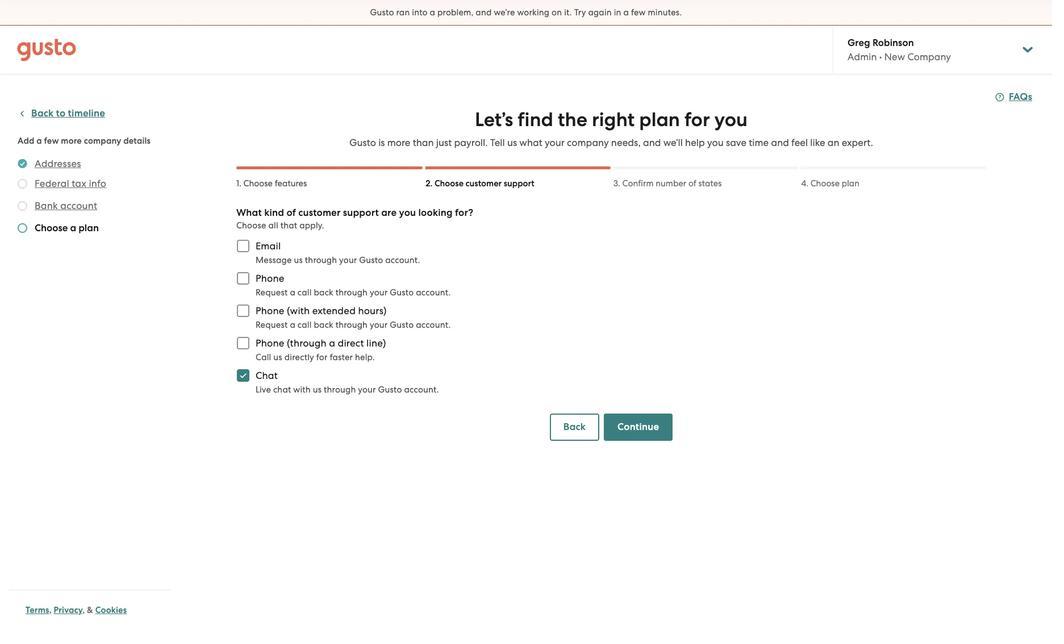 Task type: locate. For each thing, give the bounding box(es) containing it.
back for phone (with extended hours)
[[314, 320, 333, 330]]

a down account
[[70, 222, 76, 234]]

customer up "for?" at the top left
[[466, 178, 502, 189]]

us right message
[[294, 255, 303, 265]]

1 call from the top
[[298, 288, 312, 298]]

info
[[89, 178, 106, 189]]

looking
[[418, 207, 453, 219]]

choose for choose a plan
[[35, 222, 68, 234]]

federal tax info button
[[35, 177, 106, 190]]

&
[[87, 605, 93, 615]]

your
[[545, 137, 565, 148], [339, 255, 357, 265], [370, 288, 388, 298], [370, 320, 388, 330], [358, 385, 376, 395]]

bank account button
[[35, 199, 97, 213]]

1 vertical spatial check image
[[18, 201, 27, 211]]

bank
[[35, 200, 58, 211]]

2 call from the top
[[298, 320, 312, 330]]

check image left choose a plan
[[18, 223, 27, 233]]

choose inside what kind of customer support are you looking for? choose all that apply.
[[236, 220, 266, 231]]

1 check image from the top
[[18, 179, 27, 189]]

help
[[685, 137, 705, 148]]

1 vertical spatial for
[[316, 352, 328, 363]]

0 vertical spatial request a call back through your gusto account.
[[256, 288, 451, 298]]

save
[[726, 137, 747, 148]]

a up "faster"
[[329, 338, 335, 349]]

back for back to timeline
[[31, 107, 54, 119]]

cookies button
[[95, 603, 127, 617]]

choose down like
[[811, 178, 840, 189]]

plan up we'll
[[639, 108, 680, 131]]

is
[[379, 137, 385, 148]]

us right call
[[274, 352, 282, 363]]

1 vertical spatial request a call back through your gusto account.
[[256, 320, 451, 330]]

request a call back through your gusto account. up extended
[[256, 288, 451, 298]]

plan down account
[[78, 222, 99, 234]]

1 vertical spatial back
[[564, 421, 586, 433]]

phone left (with
[[256, 305, 284, 317]]

for?
[[455, 207, 473, 219]]

0 horizontal spatial customer
[[298, 207, 341, 219]]

us right tell
[[507, 137, 517, 148]]

request for phone (with extended hours)
[[256, 320, 288, 330]]

more right is
[[387, 137, 411, 148]]

1 vertical spatial of
[[287, 207, 296, 219]]

0 vertical spatial back
[[31, 107, 54, 119]]

add a few more company details
[[18, 136, 151, 146]]

2 vertical spatial check image
[[18, 223, 27, 233]]

right
[[592, 108, 635, 131]]

through up extended
[[336, 288, 368, 298]]

support
[[504, 178, 535, 189], [343, 207, 379, 219]]

time
[[749, 137, 769, 148]]

you up "save"
[[715, 108, 748, 131]]

more
[[61, 136, 82, 146], [387, 137, 411, 148]]

your down hours)
[[370, 320, 388, 330]]

1 vertical spatial back
[[314, 320, 333, 330]]

robinson
[[873, 37, 914, 49]]

0 horizontal spatial of
[[287, 207, 296, 219]]

and left "we're"
[[476, 7, 492, 18]]

company down the
[[567, 137, 609, 148]]

call
[[298, 288, 312, 298], [298, 320, 312, 330]]

1 horizontal spatial of
[[689, 178, 697, 189]]

you right are
[[399, 207, 416, 219]]

through up direct
[[336, 320, 368, 330]]

Chat checkbox
[[231, 363, 256, 388]]

call up (with
[[298, 288, 312, 298]]

for
[[685, 108, 710, 131], [316, 352, 328, 363]]

0 vertical spatial of
[[689, 178, 697, 189]]

back
[[314, 288, 333, 298], [314, 320, 333, 330]]

you inside what kind of customer support are you looking for? choose all that apply.
[[399, 207, 416, 219]]

0 vertical spatial customer
[[466, 178, 502, 189]]

1 back from the top
[[314, 288, 333, 298]]

circle check image
[[18, 157, 27, 170]]

, left privacy
[[49, 605, 52, 615]]

phone for phone
[[256, 273, 284, 284]]

1 horizontal spatial and
[[643, 137, 661, 148]]

customer
[[466, 178, 502, 189], [298, 207, 341, 219]]

check image left bank
[[18, 201, 27, 211]]

through down "faster"
[[324, 385, 356, 395]]

of for number
[[689, 178, 697, 189]]

a inside list
[[70, 222, 76, 234]]

0 vertical spatial call
[[298, 288, 312, 298]]

apply.
[[300, 220, 324, 231]]

support inside what kind of customer support are you looking for? choose all that apply.
[[343, 207, 379, 219]]

for up help
[[685, 108, 710, 131]]

phone down message
[[256, 273, 284, 284]]

your right the what
[[545, 137, 565, 148]]

your for phone
[[370, 288, 388, 298]]

, left &
[[83, 605, 85, 615]]

back inside button
[[564, 421, 586, 433]]

1 vertical spatial phone
[[256, 305, 284, 317]]

2 vertical spatial plan
[[78, 222, 99, 234]]

to
[[56, 107, 66, 119]]

0 horizontal spatial support
[[343, 207, 379, 219]]

your down help.
[[358, 385, 376, 395]]

kind
[[264, 207, 284, 219]]

2 check image from the top
[[18, 201, 27, 211]]

choose inside list
[[35, 222, 68, 234]]

request down (with
[[256, 320, 288, 330]]

1 vertical spatial customer
[[298, 207, 341, 219]]

0 vertical spatial you
[[715, 108, 748, 131]]

new
[[885, 51, 905, 63]]

0 vertical spatial check image
[[18, 179, 27, 189]]

back inside 'button'
[[31, 107, 54, 119]]

us inside "let's find the right plan for you gusto is more than just payroll. tell us what your company needs, and we'll help you save time and feel like an expert."
[[507, 137, 517, 148]]

request
[[256, 288, 288, 298], [256, 320, 288, 330]]

chat
[[273, 385, 291, 395]]

try
[[574, 7, 586, 18]]

1 horizontal spatial back
[[564, 421, 586, 433]]

of inside what kind of customer support are you looking for? choose all that apply.
[[287, 207, 296, 219]]

check image
[[18, 179, 27, 189], [18, 201, 27, 211], [18, 223, 27, 233]]

extended
[[312, 305, 356, 317]]

than
[[413, 137, 434, 148]]

it.
[[564, 7, 572, 18]]

support left are
[[343, 207, 379, 219]]

1 vertical spatial request
[[256, 320, 288, 330]]

few
[[631, 7, 646, 18], [44, 136, 59, 146]]

you for for
[[715, 108, 748, 131]]

choose down what
[[236, 220, 266, 231]]

1 horizontal spatial company
[[567, 137, 609, 148]]

gusto
[[370, 7, 394, 18], [349, 137, 376, 148], [359, 255, 383, 265], [390, 288, 414, 298], [390, 320, 414, 330], [378, 385, 402, 395]]

choose for choose customer support
[[435, 178, 464, 189]]

phone for phone (through a direct line)
[[256, 338, 284, 349]]

0 horizontal spatial ,
[[49, 605, 52, 615]]

0 horizontal spatial back
[[31, 107, 54, 119]]

call
[[256, 352, 271, 363]]

we'll
[[663, 137, 683, 148]]

1 phone from the top
[[256, 273, 284, 284]]

live
[[256, 385, 271, 395]]

0 vertical spatial plan
[[639, 108, 680, 131]]

us
[[507, 137, 517, 148], [294, 255, 303, 265], [274, 352, 282, 363], [313, 385, 322, 395]]

few up addresses
[[44, 136, 59, 146]]

plan down expert. in the top of the page
[[842, 178, 860, 189]]

hours)
[[358, 305, 387, 317]]

on
[[552, 7, 562, 18]]

you right help
[[707, 137, 724, 148]]

back down phone (with extended hours) at the left of page
[[314, 320, 333, 330]]

of left states on the top
[[689, 178, 697, 189]]

confirm number of states
[[623, 178, 722, 189]]

phone
[[256, 273, 284, 284], [256, 305, 284, 317], [256, 338, 284, 349]]

2 horizontal spatial plan
[[842, 178, 860, 189]]

choose up what
[[244, 178, 273, 189]]

0 vertical spatial few
[[631, 7, 646, 18]]

account. for phone (with extended hours)
[[416, 320, 451, 330]]

0 horizontal spatial plan
[[78, 222, 99, 234]]

and left we'll
[[643, 137, 661, 148]]

customer up apply.
[[298, 207, 341, 219]]

2 request from the top
[[256, 320, 288, 330]]

admin
[[848, 51, 877, 63]]

0 vertical spatial request
[[256, 288, 288, 298]]

feel
[[792, 137, 808, 148]]

1 horizontal spatial plan
[[639, 108, 680, 131]]

back
[[31, 107, 54, 119], [564, 421, 586, 433]]

call for phone (with extended hours)
[[298, 320, 312, 330]]

and left feel
[[771, 137, 789, 148]]

choose a plan list
[[18, 157, 166, 238]]

0 vertical spatial back
[[314, 288, 333, 298]]

for down phone (through a direct line)
[[316, 352, 328, 363]]

company down timeline
[[84, 136, 121, 146]]

you
[[715, 108, 748, 131], [707, 137, 724, 148], [399, 207, 416, 219]]

check image down circle check image
[[18, 179, 27, 189]]

a up (with
[[290, 288, 295, 298]]

2 back from the top
[[314, 320, 333, 330]]

plan
[[639, 108, 680, 131], [842, 178, 860, 189], [78, 222, 99, 234]]

a
[[430, 7, 435, 18], [624, 7, 629, 18], [37, 136, 42, 146], [70, 222, 76, 234], [290, 288, 295, 298], [290, 320, 295, 330], [329, 338, 335, 349]]

0 vertical spatial support
[[504, 178, 535, 189]]

1 vertical spatial few
[[44, 136, 59, 146]]

plan inside choose a plan list
[[78, 222, 99, 234]]

1 horizontal spatial more
[[387, 137, 411, 148]]

cookies
[[95, 605, 127, 615]]

0 vertical spatial for
[[685, 108, 710, 131]]

of up that
[[287, 207, 296, 219]]

0 vertical spatial phone
[[256, 273, 284, 284]]

request a call back through your gusto account.
[[256, 288, 451, 298], [256, 320, 451, 330]]

support down the what
[[504, 178, 535, 189]]

1 request a call back through your gusto account. from the top
[[256, 288, 451, 298]]

choose down bank
[[35, 222, 68, 234]]

1 vertical spatial call
[[298, 320, 312, 330]]

2 phone from the top
[[256, 305, 284, 317]]

request a call back through your gusto account. up direct
[[256, 320, 451, 330]]

just
[[436, 137, 452, 148]]

directly
[[285, 352, 314, 363]]

choose a plan
[[35, 222, 99, 234]]

phone up call
[[256, 338, 284, 349]]

1 vertical spatial support
[[343, 207, 379, 219]]

a right 'in'
[[624, 7, 629, 18]]

(through
[[287, 338, 327, 349]]

call down (with
[[298, 320, 312, 330]]

1 request from the top
[[256, 288, 288, 298]]

2 vertical spatial phone
[[256, 338, 284, 349]]

live chat with us through your gusto account.
[[256, 385, 439, 395]]

more up addresses
[[61, 136, 82, 146]]

request a call back through your gusto account. for phone (with extended hours)
[[256, 320, 451, 330]]

greg
[[848, 37, 870, 49]]

1 horizontal spatial for
[[685, 108, 710, 131]]

your for phone (with extended hours)
[[370, 320, 388, 330]]

3 phone from the top
[[256, 338, 284, 349]]

1 , from the left
[[49, 605, 52, 615]]

Email checkbox
[[231, 234, 256, 259]]

company
[[84, 136, 121, 146], [567, 137, 609, 148]]

choose
[[244, 178, 273, 189], [435, 178, 464, 189], [811, 178, 840, 189], [236, 220, 266, 231], [35, 222, 68, 234]]

1 horizontal spatial ,
[[83, 605, 85, 615]]

your up hours)
[[370, 288, 388, 298]]

choose up 'looking'
[[435, 178, 464, 189]]

help.
[[355, 352, 375, 363]]

back up phone (with extended hours) at the left of page
[[314, 288, 333, 298]]

request a call back through your gusto account. for phone
[[256, 288, 451, 298]]

your for chat
[[358, 385, 376, 395]]

of for kind
[[287, 207, 296, 219]]

1 horizontal spatial support
[[504, 178, 535, 189]]

2 request a call back through your gusto account. from the top
[[256, 320, 451, 330]]

2 vertical spatial you
[[399, 207, 416, 219]]

let's find the right plan for you gusto is more than just payroll. tell us what your company needs, and we'll help you save time and feel like an expert.
[[349, 108, 873, 148]]

few right 'in'
[[631, 7, 646, 18]]

request up (with
[[256, 288, 288, 298]]



Task type: vqa. For each thing, say whether or not it's contained in the screenshot.
the top "tax"
no



Task type: describe. For each thing, give the bounding box(es) containing it.
1 horizontal spatial few
[[631, 7, 646, 18]]

faqs button
[[996, 90, 1033, 104]]

through down apply.
[[305, 255, 337, 265]]

account. for phone
[[416, 288, 451, 298]]

what
[[236, 207, 262, 219]]

company inside "let's find the right plan for you gusto is more than just payroll. tell us what your company needs, and we'll help you save time and feel like an expert."
[[567, 137, 609, 148]]

privacy link
[[54, 605, 83, 615]]

check image for bank
[[18, 201, 27, 211]]

faqs
[[1009, 91, 1033, 103]]

through for phone (with extended hours)
[[336, 320, 368, 330]]

back for back
[[564, 421, 586, 433]]

1 vertical spatial plan
[[842, 178, 860, 189]]

request for phone
[[256, 288, 288, 298]]

into
[[412, 7, 428, 18]]

back button
[[550, 414, 600, 441]]

all
[[269, 220, 278, 231]]

1 vertical spatial you
[[707, 137, 724, 148]]

let's
[[475, 108, 513, 131]]

bank account
[[35, 200, 97, 211]]

faster
[[330, 352, 353, 363]]

tell
[[490, 137, 505, 148]]

home image
[[17, 38, 76, 61]]

number
[[656, 178, 687, 189]]

choose plan
[[811, 178, 860, 189]]

2 horizontal spatial and
[[771, 137, 789, 148]]

continue
[[618, 421, 659, 433]]

direct
[[338, 338, 364, 349]]

message us through your gusto account.
[[256, 255, 420, 265]]

confirm
[[623, 178, 654, 189]]

choose customer support
[[435, 178, 535, 189]]

needs,
[[611, 137, 641, 148]]

back for phone
[[314, 288, 333, 298]]

(with
[[287, 305, 310, 317]]

more inside "let's find the right plan for you gusto is more than just payroll. tell us what your company needs, and we'll help you save time and feel like an expert."
[[387, 137, 411, 148]]

federal tax info
[[35, 178, 106, 189]]

Phone (through a direct line) checkbox
[[231, 331, 256, 356]]

find
[[518, 108, 553, 131]]

we're
[[494, 7, 515, 18]]

a right add
[[37, 136, 42, 146]]

terms , privacy , & cookies
[[26, 605, 127, 615]]

message
[[256, 255, 292, 265]]

0 horizontal spatial for
[[316, 352, 328, 363]]

Phone checkbox
[[231, 266, 256, 291]]

a down (with
[[290, 320, 295, 330]]

ran
[[396, 7, 410, 18]]

what kind of customer support are you looking for? choose all that apply.
[[236, 207, 473, 231]]

customer inside what kind of customer support are you looking for? choose all that apply.
[[298, 207, 341, 219]]

call for phone
[[298, 288, 312, 298]]

minutes.
[[648, 7, 682, 18]]

tax
[[72, 178, 86, 189]]

phone (with extended hours)
[[256, 305, 387, 317]]

2 , from the left
[[83, 605, 85, 615]]

line)
[[367, 338, 386, 349]]

gusto ran into a problem, and we're working on it. try again in a few minutes.
[[370, 7, 682, 18]]

phone for phone (with extended hours)
[[256, 305, 284, 317]]

privacy
[[54, 605, 83, 615]]

like
[[811, 137, 825, 148]]

through for chat
[[324, 385, 356, 395]]

are
[[381, 207, 397, 219]]

federal
[[35, 178, 69, 189]]

in
[[614, 7, 621, 18]]

with
[[293, 385, 311, 395]]

a right into
[[430, 7, 435, 18]]

expert.
[[842, 137, 873, 148]]

call us directly for faster help.
[[256, 352, 375, 363]]

plan inside "let's find the right plan for you gusto is more than just payroll. tell us what your company needs, and we'll help you save time and feel like an expert."
[[639, 108, 680, 131]]

again
[[588, 7, 612, 18]]

details
[[123, 136, 151, 146]]

choose features
[[244, 178, 307, 189]]

choose for choose features
[[244, 178, 273, 189]]

phone (through a direct line)
[[256, 338, 386, 349]]

working
[[517, 7, 550, 18]]

Phone (with extended hours) checkbox
[[231, 298, 256, 323]]

account
[[60, 200, 97, 211]]

continue button
[[604, 414, 673, 441]]

through for phone
[[336, 288, 368, 298]]

what
[[520, 137, 543, 148]]

your down what kind of customer support are you looking for? choose all that apply.
[[339, 255, 357, 265]]

chat
[[256, 370, 278, 381]]

3 check image from the top
[[18, 223, 27, 233]]

0 horizontal spatial few
[[44, 136, 59, 146]]

your inside "let's find the right plan for you gusto is more than just payroll. tell us what your company needs, and we'll help you save time and feel like an expert."
[[545, 137, 565, 148]]

gusto inside "let's find the right plan for you gusto is more than just payroll. tell us what your company needs, and we'll help you save time and feel like an expert."
[[349, 137, 376, 148]]

add
[[18, 136, 34, 146]]

an
[[828, 137, 840, 148]]

account. for chat
[[404, 385, 439, 395]]

timeline
[[68, 107, 105, 119]]

email
[[256, 240, 281, 252]]

for inside "let's find the right plan for you gusto is more than just payroll. tell us what your company needs, and we'll help you save time and feel like an expert."
[[685, 108, 710, 131]]

greg robinson admin • new company
[[848, 37, 951, 63]]

features
[[275, 178, 307, 189]]

back to timeline
[[31, 107, 105, 119]]

addresses button
[[35, 157, 81, 170]]

payroll.
[[454, 137, 488, 148]]

check image for federal
[[18, 179, 27, 189]]

us right the with
[[313, 385, 322, 395]]

terms link
[[26, 605, 49, 615]]

0 horizontal spatial more
[[61, 136, 82, 146]]

addresses
[[35, 158, 81, 169]]

1 horizontal spatial customer
[[466, 178, 502, 189]]

0 horizontal spatial company
[[84, 136, 121, 146]]

you for are
[[399, 207, 416, 219]]

company
[[908, 51, 951, 63]]

0 horizontal spatial and
[[476, 7, 492, 18]]

choose for choose plan
[[811, 178, 840, 189]]



